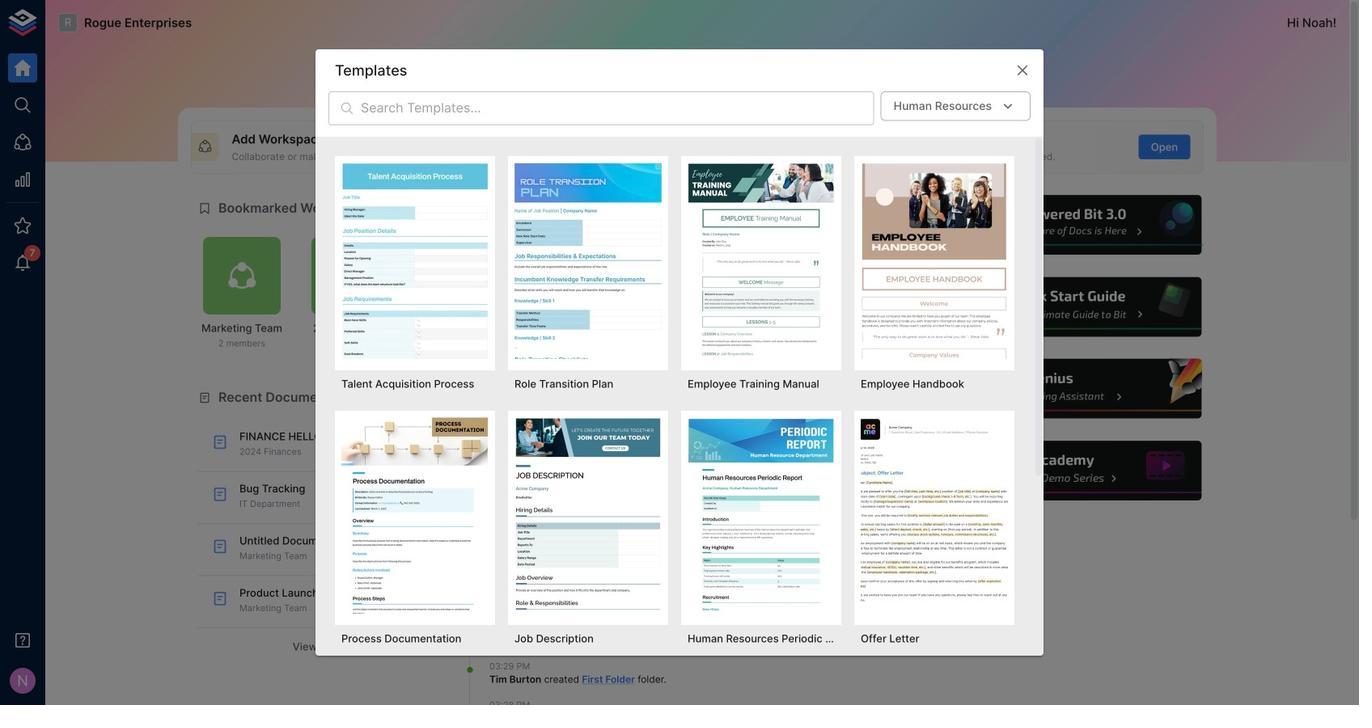 Task type: locate. For each thing, give the bounding box(es) containing it.
process documentation image
[[342, 418, 489, 614]]

1 help image from the top
[[961, 193, 1204, 257]]

offer letter image
[[861, 418, 1009, 614]]

help image
[[961, 193, 1204, 257], [961, 275, 1204, 339], [961, 357, 1204, 421], [961, 439, 1204, 503]]

3 help image from the top
[[961, 357, 1204, 421]]

employee handbook image
[[861, 163, 1009, 359]]

dialog
[[316, 50, 1044, 706]]



Task type: describe. For each thing, give the bounding box(es) containing it.
human resources periodic report image
[[688, 418, 835, 614]]

role transition plan image
[[515, 163, 662, 359]]

2 help image from the top
[[961, 275, 1204, 339]]

employee training manual image
[[688, 163, 835, 359]]

Search Templates... text field
[[361, 92, 875, 126]]

job description image
[[515, 418, 662, 614]]

4 help image from the top
[[961, 439, 1204, 503]]

talent acquisition process image
[[342, 163, 489, 359]]



Task type: vqa. For each thing, say whether or not it's contained in the screenshot.
Employee Training Manual image
yes



